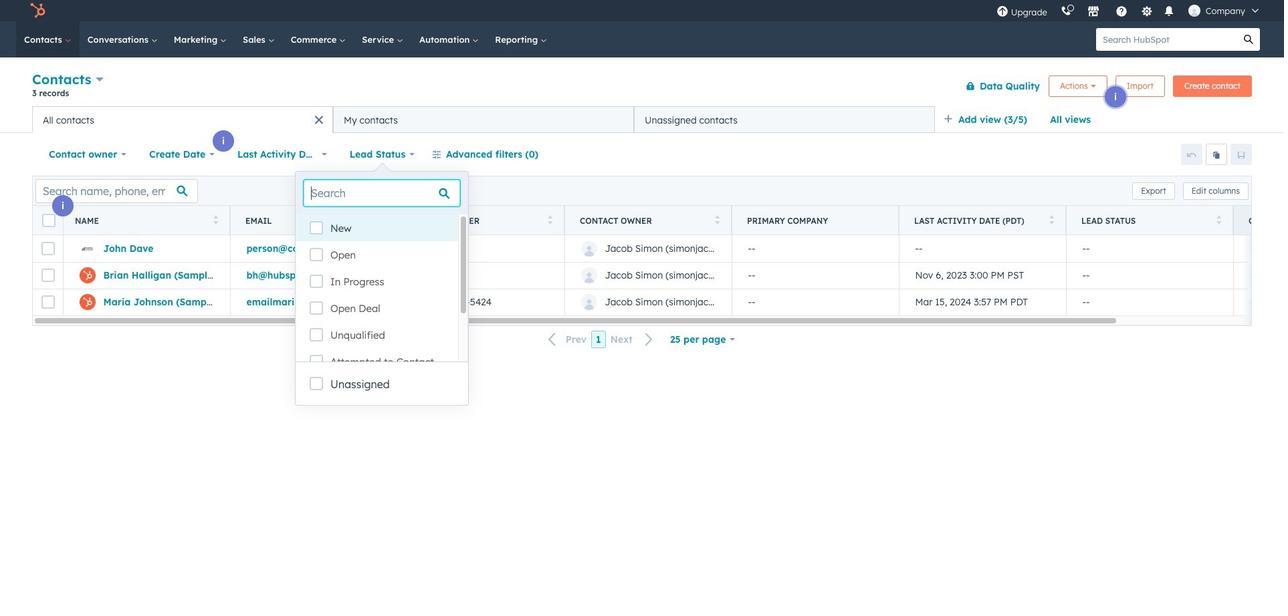 Task type: describe. For each thing, give the bounding box(es) containing it.
pagination navigation
[[540, 331, 661, 349]]

4 press to sort. image from the left
[[1216, 215, 1221, 224]]

Search search field
[[304, 180, 460, 207]]

Search HubSpot search field
[[1096, 28, 1237, 51]]

jacob simon image
[[1188, 5, 1200, 17]]

4 press to sort. element from the left
[[715, 215, 720, 226]]

6 press to sort. element from the left
[[1216, 215, 1221, 226]]

3 press to sort. image from the left
[[1049, 215, 1054, 224]]

2 press to sort. element from the left
[[380, 215, 385, 226]]



Task type: locate. For each thing, give the bounding box(es) containing it.
1 press to sort. element from the left
[[213, 215, 218, 226]]

1 press to sort. image from the left
[[213, 215, 218, 224]]

2 press to sort. image from the left
[[547, 215, 552, 224]]

2 press to sort. image from the left
[[715, 215, 720, 224]]

press to sort. image
[[213, 215, 218, 224], [715, 215, 720, 224]]

1 press to sort. image from the left
[[380, 215, 385, 224]]

column header
[[732, 206, 900, 235]]

Search name, phone, email addresses, or company search field
[[35, 179, 198, 203]]

press to sort. element
[[213, 215, 218, 226], [380, 215, 385, 226], [547, 215, 552, 226], [715, 215, 720, 226], [1049, 215, 1054, 226], [1216, 215, 1221, 226]]

list box
[[296, 215, 468, 375]]

banner
[[32, 69, 1252, 106]]

menu
[[990, 0, 1268, 21]]

0 horizontal spatial press to sort. image
[[213, 215, 218, 224]]

5 press to sort. element from the left
[[1049, 215, 1054, 226]]

press to sort. image
[[380, 215, 385, 224], [547, 215, 552, 224], [1049, 215, 1054, 224], [1216, 215, 1221, 224]]

3 press to sort. element from the left
[[547, 215, 552, 226]]

marketplaces image
[[1087, 6, 1099, 18]]

1 horizontal spatial press to sort. image
[[715, 215, 720, 224]]



Task type: vqa. For each thing, say whether or not it's contained in the screenshot.
the rightmost contacts
no



